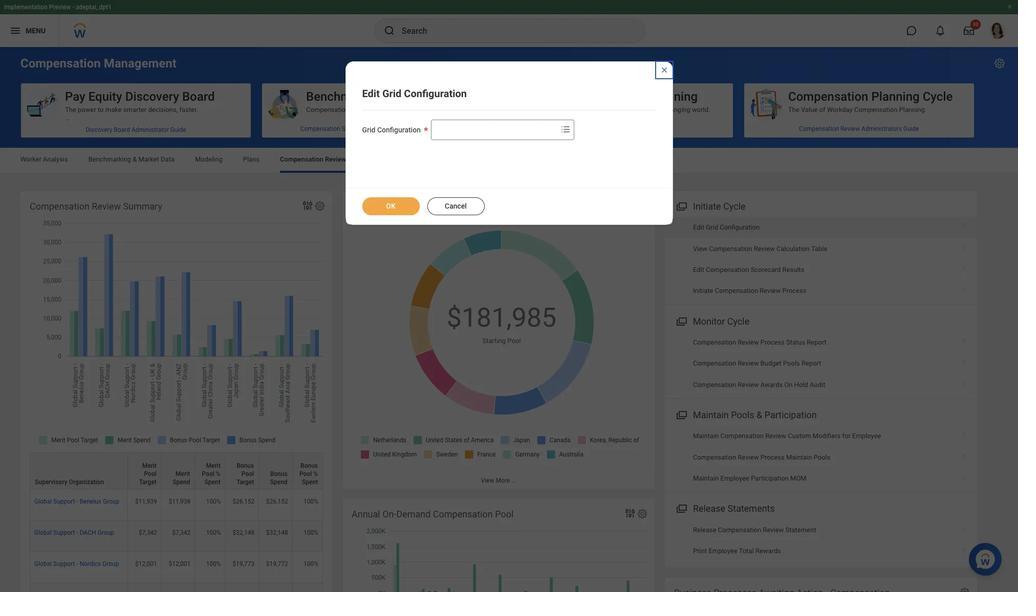Task type: vqa. For each thing, say whether or not it's contained in the screenshot.
the skill
no



Task type: locate. For each thing, give the bounding box(es) containing it.
release left statements
[[693, 504, 726, 515]]

guide for workday adaptive planning
[[655, 126, 671, 134]]

survey right is? at the top left of the page
[[342, 125, 360, 133]]

merit spend button
[[162, 454, 195, 490]]

2 vertical spatial global
[[34, 561, 52, 569]]

generation
[[182, 196, 214, 204]]

4 cell from the left
[[195, 584, 226, 593]]

1 vertical spatial initiate
[[693, 287, 713, 295]]

your up more
[[218, 131, 230, 138]]

edit compensation scorecard results
[[693, 266, 805, 274]]

edit grid configuration down the initiate cycle
[[693, 224, 760, 231]]

workday up finances,
[[65, 131, 91, 138]]

3 chevron right image from the top
[[958, 429, 971, 439]]

global for global support - benelux group
[[34, 499, 52, 506]]

guide inside "discovery board administrator guide" link
[[170, 126, 186, 134]]

2 % from the left
[[313, 471, 318, 478]]

0 vertical spatial support
[[53, 499, 75, 506]]

you
[[176, 122, 186, 130], [171, 139, 181, 146]]

0 horizontal spatial adaptive
[[566, 126, 590, 134]]

spent right bonus spend
[[302, 479, 318, 486]]

pool right bonus spend
[[299, 471, 312, 478]]

2 vertical spatial grid
[[706, 224, 718, 231]]

0 horizontal spatial benchmarking & market data
[[88, 156, 175, 163]]

1 horizontal spatial market
[[400, 90, 438, 104]]

0 horizontal spatial %
[[216, 471, 221, 478]]

0 horizontal spatial data
[[65, 319, 78, 326]]

row
[[30, 453, 323, 490], [30, 490, 323, 521], [30, 521, 323, 553], [30, 553, 323, 584], [30, 584, 323, 593]]

a inside an intelligent data core. we bring everything—financial and workforce transactions, third-party and legacy application data, budgets and plans, peer benchmarks, and more—into a single system.
[[165, 253, 169, 261]]

tab list containing worker analysis
[[10, 148, 1008, 173]]

1 horizontal spatial edit grid configuration
[[693, 224, 760, 231]]

and inside data—you have tons of it, but how do you make sense of it? workday makes it easy to get a complete picture of your finances, people, and operations so you can make more informed decisions.
[[116, 139, 127, 146]]

4 row from the top
[[30, 553, 323, 584]]

chevron right image
[[958, 220, 971, 230], [958, 241, 971, 252], [958, 429, 971, 439], [958, 450, 971, 461], [958, 472, 971, 482], [958, 523, 971, 533]]

chevron right image
[[958, 263, 971, 273], [958, 284, 971, 294], [958, 335, 971, 346], [958, 356, 971, 367], [958, 378, 971, 388], [958, 544, 971, 554]]

edit grid configuration
[[362, 88, 467, 100], [693, 224, 760, 231]]

annual on-demand compensation pool element
[[343, 500, 655, 593]]

merit for merit pool target
[[142, 463, 157, 470]]

2 vertical spatial process
[[761, 454, 785, 462]]

administrators
[[862, 125, 902, 133]]

machine
[[65, 196, 90, 204]]

- inside global support - dach group link
[[76, 530, 78, 537]]

management for compensation survey management
[[372, 106, 412, 114]]

1 menu group image from the top
[[674, 199, 688, 213]]

data inside the a consistent security model for self-service. give your teams the granular reporting they need with discovery boards for ad hoc analysis, all within the applications they use every day. and count on your sensitive data remaining secure.
[[65, 319, 78, 326]]

pool right "merit spend"
[[202, 471, 214, 478]]

7 cell from the left
[[293, 584, 323, 593]]

0 horizontal spatial spend
[[173, 479, 190, 486]]

enterprise planning software built for a changing world.
[[547, 106, 710, 114]]

tab list
[[10, 148, 1008, 173]]

chevron right image inside initiate compensation review process link
[[958, 284, 971, 294]]

pool inside $181,985 starting pool
[[508, 337, 521, 345]]

support left the nordics
[[53, 561, 75, 569]]

2 global from the top
[[34, 530, 52, 537]]

1 chevron right image from the top
[[958, 263, 971, 273]]

discovery up the people, on the top left
[[86, 126, 112, 134]]

6 chevron right image from the top
[[958, 523, 971, 533]]

chevron right image inside edit grid configuration link
[[958, 220, 971, 230]]

1 horizontal spatial they
[[180, 294, 192, 302]]

edit for edit grid configuration link
[[693, 224, 705, 231]]

initiate compensation review process link
[[665, 281, 977, 302]]

edit grid configuration dialog
[[345, 61, 673, 225]]

list for monitor cycle
[[665, 332, 977, 396]]

chevron right image inside compensation review process maintain pools link
[[958, 450, 971, 461]]

is?
[[329, 122, 337, 130]]

adaptive down planning
[[566, 126, 590, 134]]

0 vertical spatial benchmarking
[[306, 90, 386, 104]]

% inside merit pool % spent
[[216, 471, 221, 478]]

0 horizontal spatial $7,342
[[139, 530, 157, 537]]

secure.
[[111, 319, 133, 326]]

1 horizontal spatial $32,148
[[266, 530, 288, 537]]

1 list from the top
[[665, 217, 977, 302]]

global
[[34, 499, 52, 506], [34, 530, 52, 537], [34, 561, 52, 569]]

respond
[[886, 212, 912, 220]]

report for compensation review budget pools report
[[802, 360, 822, 368]]

0 horizontal spatial $12,001
[[135, 561, 157, 569]]

view for view compensation review calculation table
[[693, 245, 708, 253]]

single
[[171, 253, 188, 261]]

report up "audit"
[[802, 360, 822, 368]]

chevron right image inside maintain employee participation mom "link"
[[958, 472, 971, 482]]

benchmarking down decisions. at left top
[[88, 156, 131, 163]]

release inside list
[[693, 527, 717, 534]]

edit inside dialog
[[362, 88, 380, 100]]

view down the initiate cycle
[[693, 245, 708, 253]]

1 global from the top
[[34, 499, 52, 506]]

- for adeptai_dpt1
[[72, 4, 74, 11]]

1 horizontal spatial spent
[[302, 479, 318, 486]]

make down equity
[[105, 106, 122, 114]]

2 vertical spatial data
[[65, 319, 78, 326]]

planning for adaptive planning administrator guide
[[591, 126, 615, 134]]

built
[[634, 106, 646, 114]]

edit for edit compensation scorecard results link
[[693, 266, 705, 274]]

1 horizontal spatial adaptive
[[598, 90, 647, 104]]

- inside global support - nordics group link
[[76, 561, 78, 569]]

view left more
[[481, 478, 494, 485]]

2 vertical spatial cycle
[[727, 316, 750, 327]]

1 chevron right image from the top
[[958, 220, 971, 230]]

board
[[182, 90, 215, 104], [114, 126, 130, 134]]

0 vertical spatial initiate
[[693, 201, 721, 212]]

1 spend from the left
[[173, 479, 190, 486]]

chevron right image inside compensation review budget pools report link
[[958, 356, 971, 367]]

search image
[[384, 25, 396, 37]]

3 global from the top
[[34, 561, 52, 569]]

1 vertical spatial configuration
[[377, 126, 421, 134]]

chevron right image inside "compensation review awards on hold audit" link
[[958, 378, 971, 388]]

for right built
[[648, 106, 656, 114]]

0 vertical spatial edit
[[362, 88, 380, 100]]

use
[[117, 311, 128, 318]]

a right "get"
[[153, 131, 157, 138]]

1 horizontal spatial $7,342
[[172, 530, 191, 537]]

make up picture
[[188, 122, 204, 130]]

merit left bonus pool target 'popup button'
[[206, 463, 221, 470]]

the
[[65, 106, 76, 114], [789, 106, 800, 114]]

% right bonus spend
[[313, 471, 318, 478]]

list containing edit grid configuration
[[665, 217, 977, 302]]

5 chevron right image from the top
[[958, 378, 971, 388]]

1 spent from the left
[[205, 479, 221, 486]]

0 vertical spatial view
[[693, 245, 708, 253]]

1 vertical spatial grid
[[362, 126, 376, 134]]

target left the bonus spend popup button
[[237, 479, 254, 486]]

by
[[445, 201, 455, 212]]

the for pay equity discovery board
[[65, 106, 76, 114]]

administrator for workday adaptive planning
[[616, 126, 654, 134]]

compensation
[[20, 56, 101, 71], [789, 90, 869, 104], [306, 106, 349, 114], [855, 106, 898, 114], [300, 125, 340, 133], [799, 125, 839, 133], [280, 156, 324, 163], [30, 201, 90, 212], [352, 201, 412, 212], [709, 245, 753, 253], [706, 266, 749, 274], [715, 287, 758, 295], [693, 339, 736, 347], [693, 360, 736, 368], [693, 381, 736, 389], [721, 433, 764, 440], [693, 454, 736, 462], [433, 509, 493, 520], [718, 527, 761, 534]]

menu group image
[[674, 408, 688, 422]]

0 horizontal spatial $32,148
[[233, 530, 255, 537]]

1 vertical spatial process
[[761, 339, 785, 347]]

1 support from the top
[[53, 499, 75, 506]]

millions
[[90, 204, 113, 212]]

maintain inside "link"
[[693, 475, 719, 483]]

release
[[693, 504, 726, 515], [693, 527, 717, 534]]

$181,985
[[447, 303, 557, 334]]

1 release from the top
[[693, 504, 726, 515]]

spent for bonus pool % spent
[[302, 479, 318, 486]]

1 horizontal spatial grid
[[382, 88, 402, 100]]

data up everything—financial
[[105, 229, 118, 236]]

chevron right image for print employee total rewards
[[958, 544, 971, 554]]

merit pool target button
[[128, 454, 161, 490]]

- inside global support - benelux group link
[[76, 499, 78, 506]]

and down pattern
[[119, 196, 130, 204]]

2 horizontal spatial merit
[[206, 463, 221, 470]]

guide inside compensation review administrators guide link
[[904, 125, 919, 133]]

1 % from the left
[[216, 471, 221, 478]]

merit inside merit pool % spent
[[206, 463, 221, 470]]

merit inside "merit spend"
[[176, 471, 190, 478]]

discovery up decisions,
[[125, 90, 179, 104]]

workforce
[[168, 237, 197, 245]]

market
[[400, 90, 438, 104], [138, 156, 159, 163]]

spend up $11,938
[[173, 479, 190, 486]]

chevron right image inside view compensation review calculation table link
[[958, 241, 971, 252]]

pool inside merit pool target
[[144, 471, 157, 478]]

process inside compensation review process status report link
[[761, 339, 785, 347]]

1 horizontal spatial board
[[182, 90, 215, 104]]

3 menu group image from the top
[[674, 502, 688, 516]]

0 vertical spatial market
[[400, 90, 438, 104]]

of up understand
[[114, 204, 121, 212]]

pool inside merit pool % spent
[[202, 471, 214, 478]]

1 horizontal spatial view
[[693, 245, 708, 253]]

to left plan
[[808, 122, 814, 130]]

management up the pay equity discovery board
[[104, 56, 177, 71]]

2 vertical spatial your
[[201, 311, 214, 318]]

2 the from the left
[[789, 106, 800, 114]]

market down operations
[[138, 156, 159, 163]]

implementation preview -   adeptai_dpt1 banner
[[0, 0, 1018, 47]]

the down pay
[[65, 106, 76, 114]]

1 vertical spatial group
[[98, 530, 114, 537]]

employee inside "link"
[[721, 475, 750, 483]]

pools
[[783, 360, 800, 368], [731, 410, 755, 421], [814, 454, 831, 462]]

plans,
[[219, 245, 237, 253]]

release up print
[[693, 527, 717, 534]]

list containing release compensation review statement
[[665, 520, 977, 562]]

compensation review by country element
[[343, 191, 655, 490]]

3 cell from the left
[[162, 584, 195, 593]]

chevron right image for release compensation review statement
[[958, 523, 971, 533]]

close environment banner image
[[1007, 4, 1013, 10]]

and up benchmarks,
[[97, 245, 108, 253]]

% left bonus pool target 'popup button'
[[216, 471, 221, 478]]

bonus inside bonus pool % spent
[[301, 463, 318, 470]]

1 horizontal spatial the
[[789, 106, 800, 114]]

1 horizontal spatial merit
[[176, 471, 190, 478]]

consistent
[[71, 286, 102, 294]]

a down "data,"
[[165, 253, 169, 261]]

chevron right image inside edit compensation scorecard results link
[[958, 263, 971, 273]]

chevron right image for edit grid configuration
[[958, 220, 971, 230]]

group for global support - benelux group
[[103, 499, 119, 506]]

planning for sales planning
[[565, 302, 591, 310]]

2 horizontal spatial pools
[[814, 454, 831, 462]]

chevron right image inside "maintain compensation review custom modifiers for employee" link
[[958, 429, 971, 439]]

edit inside list item
[[693, 224, 705, 231]]

process for maintain
[[761, 454, 785, 462]]

2 $7,342 from the left
[[172, 530, 191, 537]]

1 cell from the left
[[30, 584, 128, 593]]

6 chevron right image from the top
[[958, 544, 971, 554]]

bonus inside the bonus spend popup button
[[270, 471, 288, 478]]

0 horizontal spatial $26,152
[[233, 499, 255, 506]]

edit grid configuration link
[[665, 217, 977, 238]]

0 horizontal spatial data
[[161, 156, 175, 163]]

3 support from the top
[[53, 561, 75, 569]]

management down compensation survey management
[[362, 125, 398, 133]]

1 vertical spatial data
[[161, 156, 175, 163]]

% inside bonus pool % spent
[[313, 471, 318, 478]]

process down results
[[783, 287, 807, 295]]

1 target from the left
[[139, 479, 157, 486]]

2 vertical spatial support
[[53, 561, 75, 569]]

0 vertical spatial adaptive
[[598, 90, 647, 104]]

global for global support - nordics group
[[34, 561, 52, 569]]

survey for compensation survey management administrator guide
[[342, 125, 360, 133]]

1 horizontal spatial the
[[204, 302, 213, 310]]

merit left merit pool % spent popup button
[[176, 471, 190, 478]]

profile logan mcneil element
[[984, 19, 1012, 42]]

stories.
[[130, 212, 151, 220]]

data inside an intelligent data core. we bring everything—financial and workforce transactions, third-party and legacy application data, budgets and plans, peer benchmarks, and more—into a single system.
[[105, 229, 118, 236]]

data
[[122, 204, 135, 212], [105, 229, 118, 236], [65, 319, 78, 326]]

0 horizontal spatial benchmarking
[[88, 156, 131, 163]]

- left the nordics
[[76, 561, 78, 569]]

faster.
[[179, 106, 198, 114]]

employee right modifiers
[[853, 433, 881, 440]]

$181,985 main content
[[0, 47, 1018, 593]]

report
[[807, 339, 827, 347], [802, 360, 822, 368]]

process down maintain compensation review custom modifiers for employee
[[761, 454, 785, 462]]

list containing maintain compensation review custom modifiers for employee
[[665, 426, 977, 490]]

merit for merit pool % spent
[[206, 463, 221, 470]]

1 horizontal spatial bonus
[[270, 471, 288, 478]]

supervisory
[[35, 479, 67, 486]]

1 vertical spatial edit
[[693, 224, 705, 231]]

4 chevron right image from the top
[[958, 356, 971, 367]]

employee right print
[[709, 548, 738, 555]]

group right the nordics
[[102, 561, 119, 569]]

pools down compensation review awards on hold audit
[[731, 410, 755, 421]]

maintain for maintain compensation review custom modifiers for employee
[[693, 433, 719, 440]]

it
[[323, 122, 327, 130]]

grid up the grid configuration
[[382, 88, 402, 100]]

pay equity discovery board
[[65, 90, 215, 104]]

chevron right image inside compensation review process status report link
[[958, 335, 971, 346]]

for right modifiers
[[843, 433, 851, 440]]

bonus inside "bonus pool target"
[[237, 463, 254, 470]]

workday up the machine
[[65, 188, 91, 196]]

party
[[80, 245, 95, 253]]

support for dach
[[53, 530, 75, 537]]

print employee total rewards link
[[665, 541, 977, 562]]

- inside implementation preview -   adeptai_dpt1 banner
[[72, 4, 74, 11]]

audit
[[810, 381, 826, 389]]

0 horizontal spatial spent
[[205, 479, 221, 486]]

2 initiate from the top
[[693, 287, 713, 295]]

2 vertical spatial edit
[[693, 266, 705, 274]]

cycle for monitor cycle
[[727, 316, 750, 327]]

chevron right image for maintain compensation review custom modifiers for employee
[[958, 429, 971, 439]]

0 vertical spatial edit grid configuration
[[362, 88, 467, 100]]

workday
[[547, 90, 595, 104], [827, 106, 853, 114], [65, 131, 91, 138], [65, 188, 91, 196]]

world.
[[692, 106, 710, 114]]

they down service.
[[180, 294, 192, 302]]

workday adaptive planning
[[547, 90, 698, 104]]

target for merit pool target
[[139, 479, 157, 486]]

compensation review by country
[[352, 201, 489, 212]]

0 vertical spatial employee
[[853, 433, 881, 440]]

employee up release statements
[[721, 475, 750, 483]]

0 horizontal spatial view
[[481, 478, 494, 485]]

adaptive up software
[[598, 90, 647, 104]]

makes
[[92, 131, 112, 138]]

2 row from the top
[[30, 490, 323, 521]]

data down applications
[[65, 319, 78, 326]]

1 vertical spatial report
[[802, 360, 822, 368]]

worker
[[20, 156, 41, 163]]

survey up compensation survey management administrator guide
[[351, 106, 371, 114]]

$32,148 up $19,772
[[266, 530, 288, 537]]

your right on
[[201, 311, 214, 318]]

compensation review summary element
[[20, 191, 332, 593]]

benchmarking & market data up compensation survey management
[[306, 90, 467, 104]]

menu group image
[[674, 199, 688, 213], [674, 314, 688, 328], [674, 502, 688, 516]]

they down boards
[[103, 311, 115, 318]]

2 chevron right image from the top
[[958, 284, 971, 294]]

global for global support - dach group
[[34, 530, 52, 537]]

configure this page image
[[994, 57, 1006, 70]]

guide inside adaptive planning administrator guide link
[[655, 126, 671, 134]]

list for maintain pools & participation
[[665, 426, 977, 490]]

5 chevron right image from the top
[[958, 472, 971, 482]]

& right plan
[[831, 122, 835, 130]]

1 vertical spatial they
[[103, 311, 115, 318]]

you down complete
[[171, 139, 181, 146]]

spent inside merit pool % spent
[[205, 479, 221, 486]]

0 vertical spatial benchmarking & market data
[[306, 90, 467, 104]]

report right status on the right bottom of page
[[807, 339, 827, 347]]

1 the from the left
[[65, 106, 76, 114]]

participation inside "link"
[[751, 475, 789, 483]]

1 vertical spatial the
[[204, 302, 213, 310]]

1 row from the top
[[30, 453, 323, 490]]

$7,342 down $11,939
[[139, 530, 157, 537]]

0 vertical spatial the
[[114, 294, 124, 302]]

1 vertical spatial a
[[153, 131, 157, 138]]

data inside workday combines pattern detection, graph processing, machine learning, and natural language generation to search through millions of data points, and surface insights in simple-to-understand stories.
[[122, 204, 135, 212]]

summary
[[123, 201, 162, 212]]

1 vertical spatial release
[[693, 527, 717, 534]]

target inside 'popup button'
[[237, 479, 254, 486]]

cycle for initiate cycle
[[724, 201, 746, 212]]

$7,342 down $11,938
[[172, 530, 191, 537]]

& down operations
[[133, 156, 137, 163]]

administrator for pay equity discovery board
[[132, 126, 169, 134]]

edit grid configuration inside list item
[[693, 224, 760, 231]]

support left the dach
[[53, 530, 75, 537]]

list containing compensation review process status report
[[665, 332, 977, 396]]

spend left "bonus pool % spent" "popup button"
[[270, 479, 288, 486]]

view more ...
[[481, 478, 516, 485]]

$181,985 starting pool
[[447, 303, 557, 345]]

on
[[785, 381, 793, 389]]

3 chevron right image from the top
[[958, 335, 971, 346]]

market up the grid configuration
[[400, 90, 438, 104]]

mom
[[791, 475, 807, 483]]

maintain employee participation mom
[[693, 475, 807, 483]]

1 horizontal spatial $12,001
[[169, 561, 191, 569]]

participation down compensation review process maintain pools
[[751, 475, 789, 483]]

cell
[[30, 584, 128, 593], [128, 584, 162, 593], [162, 584, 195, 593], [195, 584, 226, 593], [226, 584, 259, 593], [259, 584, 293, 593], [293, 584, 323, 593]]

merit spend
[[173, 471, 190, 486]]

1 vertical spatial make
[[188, 122, 204, 130]]

1 vertical spatial view
[[481, 478, 494, 485]]

chevron right image inside print employee total rewards link
[[958, 544, 971, 554]]

- right preview
[[72, 4, 74, 11]]

2 target from the left
[[237, 479, 254, 486]]

row containing global support - dach group
[[30, 521, 323, 553]]

view inside 'link'
[[481, 478, 494, 485]]

chevron right image inside release compensation review statement link
[[958, 523, 971, 533]]

view inside list
[[693, 245, 708, 253]]

benchmarking & market data down operations
[[88, 156, 175, 163]]

compensation inside tab list
[[280, 156, 324, 163]]

2 support from the top
[[53, 530, 75, 537]]

0 vertical spatial they
[[180, 294, 192, 302]]

3 row from the top
[[30, 521, 323, 553]]

more—into
[[132, 253, 164, 261]]

initiate inside list
[[693, 287, 713, 295]]

to
[[98, 106, 104, 114], [808, 122, 814, 130], [134, 131, 140, 138], [818, 171, 824, 179], [216, 196, 221, 204], [841, 212, 847, 220]]

for
[[648, 106, 656, 114], [149, 286, 157, 294], [117, 302, 125, 310], [843, 433, 851, 440]]

1 horizontal spatial data
[[105, 229, 118, 236]]

spent right "merit spend"
[[205, 479, 221, 486]]

real time insight to analyze and respond
[[789, 212, 912, 220]]

of inside workday combines pattern detection, graph processing, machine learning, and natural language generation to search through millions of data points, and surface insights in simple-to-understand stories.
[[114, 204, 121, 212]]

you right the do on the left top
[[176, 122, 186, 130]]

and down transactions,
[[207, 245, 218, 253]]

3 list from the top
[[665, 426, 977, 490]]

2 menu group image from the top
[[674, 314, 688, 328]]

close total rewards modeling tool image
[[660, 66, 668, 74]]

0 horizontal spatial bonus
[[237, 463, 254, 470]]

a left changing
[[658, 106, 662, 114]]

pool inside "bonus pool target"
[[242, 471, 254, 478]]

support
[[53, 499, 75, 506], [53, 530, 75, 537], [53, 561, 75, 569]]

merit inside merit pool target
[[142, 463, 157, 470]]

menu group image for initiate cycle
[[674, 199, 688, 213]]

0 vertical spatial make
[[105, 106, 122, 114]]

1 vertical spatial menu group image
[[674, 314, 688, 328]]

spend for merit
[[173, 479, 190, 486]]

1 horizontal spatial %
[[313, 471, 318, 478]]

bonus right the bonus spend popup button
[[301, 463, 318, 470]]

0 horizontal spatial your
[[80, 294, 92, 302]]

menu group image for release statements
[[674, 502, 688, 516]]

1 $32,148 from the left
[[233, 530, 255, 537]]

pool inside bonus pool % spent
[[299, 471, 312, 478]]

support down supervisory organization
[[53, 499, 75, 506]]

0 vertical spatial process
[[783, 287, 807, 295]]

1 horizontal spatial benchmarking
[[306, 90, 386, 104]]

global down global support - dach group
[[34, 561, 52, 569]]

global down supervisory on the left bottom
[[34, 499, 52, 506]]

0 vertical spatial your
[[218, 131, 230, 138]]

pools down "maintain compensation review custom modifiers for employee" link
[[814, 454, 831, 462]]

1 horizontal spatial $26,152
[[266, 499, 288, 506]]

2 vertical spatial a
[[165, 253, 169, 261]]

2 vertical spatial configuration
[[720, 224, 760, 231]]

2 vertical spatial group
[[102, 561, 119, 569]]

discovery
[[125, 90, 179, 104], [86, 126, 112, 134]]

1 horizontal spatial discovery
[[125, 90, 179, 104]]

0 horizontal spatial market
[[138, 156, 159, 163]]

4 list from the top
[[665, 520, 977, 562]]

time
[[803, 212, 818, 220]]

2 cell from the left
[[128, 584, 162, 593]]

of left it,
[[126, 122, 133, 130]]

1 horizontal spatial target
[[237, 479, 254, 486]]

4 chevron right image from the top
[[958, 450, 971, 461]]

0 vertical spatial release
[[693, 504, 726, 515]]

0 vertical spatial report
[[807, 339, 827, 347]]

target inside popup button
[[139, 479, 157, 486]]

%
[[216, 471, 221, 478], [313, 471, 318, 478]]

can
[[183, 139, 194, 146]]

prompts image
[[560, 123, 572, 136]]

2 chevron right image from the top
[[958, 241, 971, 252]]

management up the grid configuration
[[372, 106, 412, 114]]

teams
[[94, 294, 113, 302]]

0 vertical spatial data
[[122, 204, 135, 212]]

calculation
[[777, 245, 810, 253]]

1 vertical spatial you
[[171, 139, 181, 146]]

- left benelux
[[76, 499, 78, 506]]

print employee total rewards
[[693, 548, 781, 555]]

the down security
[[114, 294, 124, 302]]

benchmarking & market data inside tab list
[[88, 156, 175, 163]]

merit left merit spend popup button
[[142, 463, 157, 470]]

process inside compensation review process maintain pools link
[[761, 454, 785, 462]]

compensation survey management
[[306, 106, 412, 114]]

merit pool target
[[139, 463, 157, 486]]

...
[[512, 478, 516, 485]]

0 horizontal spatial board
[[114, 126, 130, 134]]

applications
[[65, 311, 101, 318]]

Grid Configuration field
[[432, 121, 558, 139]]

0 horizontal spatial merit
[[142, 463, 157, 470]]

compensation review process maintain pools link
[[665, 447, 977, 468]]

give
[[65, 294, 78, 302]]

2 list from the top
[[665, 332, 977, 396]]

notifications large image
[[935, 26, 946, 36]]

list
[[665, 217, 977, 302], [665, 332, 977, 396], [665, 426, 977, 490], [665, 520, 977, 562]]

spent inside bonus pool % spent
[[302, 479, 318, 486]]

1 vertical spatial benchmarking
[[88, 156, 131, 163]]

survey
[[351, 106, 371, 114], [342, 125, 360, 133]]

to down it,
[[134, 131, 140, 138]]

2 spent from the left
[[302, 479, 318, 486]]

insight
[[819, 212, 840, 220]]

pool for merit pool % spent
[[202, 471, 214, 478]]

the value of workday compensation planning
[[789, 106, 925, 114]]

it?
[[233, 122, 240, 130]]

data inside tab list
[[161, 156, 175, 163]]

1 initiate from the top
[[693, 201, 721, 212]]

0 vertical spatial global
[[34, 499, 52, 506]]

- left the dach
[[76, 530, 78, 537]]

model
[[129, 286, 147, 294]]

2 horizontal spatial bonus
[[301, 463, 318, 470]]

enterprise
[[547, 106, 577, 114]]

pool up $11,939
[[144, 471, 157, 478]]

workday inside data—you have tons of it, but how do you make sense of it? workday makes it easy to get a complete picture of your finances, people, and operations so you can make more informed decisions.
[[65, 131, 91, 138]]

& up the grid configuration
[[389, 90, 397, 104]]

guide
[[438, 125, 454, 133], [904, 125, 919, 133], [170, 126, 186, 134], [655, 126, 671, 134]]

spent for merit pool % spent
[[205, 479, 221, 486]]

workforce
[[547, 237, 578, 245]]

2 release from the top
[[693, 527, 717, 534]]

0 vertical spatial cycle
[[923, 90, 953, 104]]

processing,
[[195, 188, 229, 196]]

planning
[[579, 106, 604, 114]]

day.
[[146, 311, 158, 318]]

2 spend from the left
[[270, 479, 288, 486]]

release for release statements
[[693, 504, 726, 515]]

- for dach
[[76, 530, 78, 537]]

group right benelux
[[103, 499, 119, 506]]

merit
[[142, 463, 157, 470], [206, 463, 221, 470], [176, 471, 190, 478]]

benchmarking
[[306, 90, 386, 104], [88, 156, 131, 163]]

spend inside bonus spend
[[270, 479, 288, 486]]

0 vertical spatial group
[[103, 499, 119, 506]]



Task type: describe. For each thing, give the bounding box(es) containing it.
release compensation review statement
[[693, 527, 816, 534]]

maintain employee participation mom link
[[665, 468, 977, 490]]

define
[[836, 122, 855, 130]]

1 $12,001 from the left
[[135, 561, 157, 569]]

0 vertical spatial configuration
[[404, 88, 467, 100]]

list for initiate cycle
[[665, 217, 977, 302]]

a inside data—you have tons of it, but how do you make sense of it? workday makes it easy to get a complete picture of your finances, people, and operations so you can make more informed decisions.
[[153, 131, 157, 138]]

sensitive
[[215, 311, 242, 318]]

& down compensation review awards on hold audit
[[757, 410, 763, 421]]

and down the language
[[158, 204, 169, 212]]

remaining
[[80, 319, 109, 326]]

insights
[[195, 204, 218, 212]]

1 $26,152 from the left
[[233, 499, 255, 506]]

menu group image for monitor cycle
[[674, 314, 688, 328]]

1 vertical spatial pools
[[731, 410, 755, 421]]

for inside "maintain compensation review custom modifiers for employee" link
[[843, 433, 851, 440]]

informed
[[65, 147, 92, 155]]

combines
[[92, 188, 121, 196]]

% for merit
[[216, 471, 221, 478]]

it,
[[134, 122, 139, 130]]

and down legacy
[[119, 253, 130, 261]]

with
[[210, 294, 222, 302]]

pool for merit pool target
[[144, 471, 157, 478]]

analyze
[[849, 212, 872, 220]]

pool for bonus pool target
[[242, 471, 254, 478]]

% for bonus
[[313, 471, 318, 478]]

chevron right image for compensation review budget pools report
[[958, 356, 971, 367]]

chevron right image for maintain employee participation mom
[[958, 472, 971, 482]]

it
[[114, 131, 117, 138]]

employee for rewards
[[709, 548, 738, 555]]

business benefits
[[306, 196, 359, 204]]

benchmarking inside tab list
[[88, 156, 131, 163]]

chevron right image for compensation review awards on hold audit
[[958, 378, 971, 388]]

support for benelux
[[53, 499, 75, 506]]

to inside workday combines pattern detection, graph processing, machine learning, and natural language generation to search through millions of data points, and surface insights in simple-to-understand stories.
[[216, 196, 221, 204]]

to inside data—you have tons of it, but how do you make sense of it? workday makes it easy to get a complete picture of your finances, people, and operations so you can make more informed decisions.
[[134, 131, 140, 138]]

changing
[[663, 106, 691, 114]]

a consistent security model for self-service. give your teams the granular reporting they need with discovery boards for ad hoc analysis, all within the applications they use every day. and count on your sensitive data remaining secure.
[[65, 286, 242, 326]]

hold
[[795, 381, 808, 389]]

$11,939
[[135, 499, 157, 506]]

row containing global support - benelux group
[[30, 490, 323, 521]]

workday up ability to plan & define strategy on the right top of page
[[827, 106, 853, 114]]

0 vertical spatial discovery
[[125, 90, 179, 104]]

2 $32,148 from the left
[[266, 530, 288, 537]]

understand
[[94, 212, 128, 220]]

global support - nordics group link
[[34, 559, 119, 569]]

chevron right image for view compensation review calculation table
[[958, 241, 971, 252]]

1 vertical spatial board
[[114, 126, 130, 134]]

bring
[[76, 237, 91, 245]]

2 $26,152 from the left
[[266, 499, 288, 506]]

and left "execute"
[[879, 171, 890, 179]]

$181,985 button
[[447, 301, 558, 336]]

5 row from the top
[[30, 584, 323, 593]]

and
[[160, 311, 172, 318]]

2 vertical spatial pools
[[814, 454, 831, 462]]

list for release statements
[[665, 520, 977, 562]]

picture
[[188, 131, 208, 138]]

$19,772
[[266, 561, 288, 569]]

view for view more ...
[[481, 478, 494, 485]]

0 horizontal spatial they
[[103, 311, 115, 318]]

simple-
[[65, 212, 87, 220]]

0 vertical spatial management
[[104, 56, 177, 71]]

supervisory organization
[[35, 479, 104, 486]]

0 vertical spatial participation
[[765, 410, 817, 421]]

of left it?
[[225, 122, 231, 130]]

guide for compensation planning cycle
[[904, 125, 919, 133]]

1 vertical spatial your
[[80, 294, 92, 302]]

your inside data—you have tons of it, but how do you make sense of it? workday makes it easy to get a complete picture of your finances, people, and operations so you can make more informed decisions.
[[218, 131, 230, 138]]

compensation review administrators guide
[[799, 125, 919, 133]]

configuration inside list item
[[720, 224, 760, 231]]

hoc
[[136, 302, 147, 310]]

guide inside compensation survey management administrator guide link
[[438, 125, 454, 133]]

decisions,
[[148, 106, 178, 114]]

analysis
[[43, 156, 68, 163]]

0 horizontal spatial the
[[114, 294, 124, 302]]

bonus for bonus pool target
[[237, 463, 254, 470]]

compensation review awards on hold audit
[[693, 381, 826, 389]]

service.
[[171, 286, 194, 294]]

1 vertical spatial adaptive
[[566, 126, 590, 134]]

decisions.
[[93, 147, 124, 155]]

spend for bonus
[[270, 479, 288, 486]]

system.
[[190, 253, 213, 261]]

planning for workforce planning
[[580, 237, 605, 245]]

target for bonus pool target
[[237, 479, 254, 486]]

chevron right image for compensation review process status report
[[958, 335, 971, 346]]

maintain for maintain employee participation mom
[[693, 475, 719, 483]]

1 $7,342 from the left
[[139, 530, 157, 537]]

chevron right image for initiate compensation review process
[[958, 284, 971, 294]]

compensation review budget pools report
[[693, 360, 822, 368]]

nordics
[[80, 561, 101, 569]]

compensation review administrators guide link
[[744, 121, 974, 137]]

everything—financial
[[93, 237, 153, 245]]

row containing global support - nordics group
[[30, 553, 323, 584]]

management for compensation survey management administrator guide
[[362, 125, 398, 133]]

adaptive planning administrator guide link
[[503, 122, 733, 138]]

for up use
[[117, 302, 125, 310]]

survey for compensation survey management
[[351, 106, 371, 114]]

self-
[[159, 286, 172, 294]]

equity
[[88, 90, 122, 104]]

merit for merit spend
[[176, 471, 190, 478]]

to left manage
[[818, 171, 824, 179]]

for left self-
[[149, 286, 157, 294]]

release for release compensation review statement
[[693, 527, 717, 534]]

0 horizontal spatial grid
[[362, 126, 376, 134]]

need
[[194, 294, 208, 302]]

0 vertical spatial you
[[176, 122, 186, 130]]

maintain compensation review custom modifiers for employee
[[693, 433, 881, 440]]

chevron right image for compensation review process maintain pools
[[958, 450, 971, 461]]

flexibility to manage changes and execute quickly
[[789, 171, 938, 179]]

merit pool % spent
[[202, 463, 221, 486]]

an
[[65, 229, 73, 236]]

inbox large image
[[964, 26, 974, 36]]

process inside initiate compensation review process link
[[783, 287, 807, 295]]

workday up enterprise
[[547, 90, 595, 104]]

to right power
[[98, 106, 104, 114]]

results
[[783, 266, 805, 274]]

0 vertical spatial data
[[441, 90, 467, 104]]

pool for bonus pool % spent
[[299, 471, 312, 478]]

cancel button
[[427, 198, 485, 216]]

worker analysis
[[20, 156, 68, 163]]

ability to plan & define strategy
[[789, 122, 881, 130]]

pool down more
[[495, 509, 514, 520]]

1 horizontal spatial administrator
[[399, 125, 436, 133]]

analysis,
[[149, 302, 174, 310]]

but
[[141, 122, 151, 130]]

value
[[801, 106, 818, 114]]

planning for compensation planning cycle
[[872, 90, 920, 104]]

review inside tab list
[[325, 156, 346, 163]]

do
[[166, 122, 174, 130]]

data,
[[165, 245, 179, 253]]

grid configuration
[[362, 126, 421, 134]]

cancel
[[445, 202, 467, 210]]

count
[[173, 311, 190, 318]]

initiate compensation review process
[[693, 287, 807, 295]]

- for benelux
[[76, 499, 78, 506]]

finances,
[[65, 139, 91, 146]]

legacy
[[110, 245, 129, 253]]

1 vertical spatial market
[[138, 156, 159, 163]]

complete
[[158, 131, 186, 138]]

transactions,
[[199, 237, 237, 245]]

pay
[[65, 90, 85, 104]]

bonus for bonus spend
[[270, 471, 288, 478]]

0 vertical spatial pools
[[783, 360, 800, 368]]

scorecard
[[751, 266, 781, 274]]

1 vertical spatial discovery
[[86, 126, 112, 134]]

and right analyze
[[874, 212, 885, 220]]

initiate cycle
[[693, 201, 746, 212]]

ad
[[127, 302, 134, 310]]

bonus pool target
[[237, 463, 254, 486]]

- for nordics
[[76, 561, 78, 569]]

group for global support - dach group
[[98, 530, 114, 537]]

initiate for initiate cycle
[[693, 201, 721, 212]]

maintain for maintain pools & participation
[[693, 410, 729, 421]]

maintain compensation review custom modifiers for employee link
[[665, 426, 977, 447]]

more
[[213, 139, 229, 146]]

employee for mom
[[721, 475, 750, 483]]

& inside tab list
[[133, 156, 137, 163]]

software
[[606, 106, 632, 114]]

chevron right image for edit compensation scorecard results
[[958, 263, 971, 273]]

sales
[[547, 302, 563, 310]]

benelux
[[80, 499, 101, 506]]

discovery board administrator guide link
[[21, 122, 251, 138]]

1 horizontal spatial your
[[201, 311, 214, 318]]

implementation
[[4, 4, 47, 11]]

0 vertical spatial grid
[[382, 88, 402, 100]]

2 vertical spatial make
[[195, 139, 212, 146]]

print
[[693, 548, 707, 555]]

grid inside list item
[[706, 224, 718, 231]]

process for status
[[761, 339, 785, 347]]

preview
[[49, 4, 71, 11]]

and up "data,"
[[155, 237, 166, 245]]

workday combines pattern detection, graph processing, machine learning, and natural language generation to search through millions of data points, and surface insights in simple-to-understand stories.
[[65, 188, 243, 220]]

of right value
[[819, 106, 826, 114]]

report for compensation review process status report
[[807, 339, 827, 347]]

0 vertical spatial a
[[658, 106, 662, 114]]

2 $12,001 from the left
[[169, 561, 191, 569]]

support for nordics
[[53, 561, 75, 569]]

data—you have tons of it, but how do you make sense of it? workday makes it easy to get a complete picture of your finances, people, and operations so you can make more informed decisions.
[[65, 122, 240, 155]]

edit compensation scorecard results link
[[665, 260, 977, 281]]

bonus pool % spent button
[[293, 454, 323, 490]]

compensation review summary
[[30, 201, 162, 212]]

edit grid configuration list item
[[665, 217, 977, 238]]

the for compensation planning cycle
[[789, 106, 800, 114]]

of down sense
[[210, 131, 216, 138]]

guide for pay equity discovery board
[[170, 126, 186, 134]]

workday inside workday combines pattern detection, graph processing, machine learning, and natural language generation to search through millions of data points, and surface insights in simple-to-understand stories.
[[65, 188, 91, 196]]

tab list inside '$181,985' main content
[[10, 148, 1008, 173]]

1 horizontal spatial benchmarking & market data
[[306, 90, 467, 104]]

the power to make smarter decisions, faster.
[[65, 106, 198, 114]]

to right insight
[[841, 212, 847, 220]]

group for global support - nordics group
[[102, 561, 119, 569]]

6 cell from the left
[[259, 584, 293, 593]]

compensation review awards on hold audit link
[[665, 375, 977, 396]]

row containing merit pool target
[[30, 453, 323, 490]]

initiate for initiate compensation review process
[[693, 287, 713, 295]]

edit grid configuration inside dialog
[[362, 88, 467, 100]]

bonus for bonus pool % spent
[[301, 463, 318, 470]]

5 cell from the left
[[226, 584, 259, 593]]



